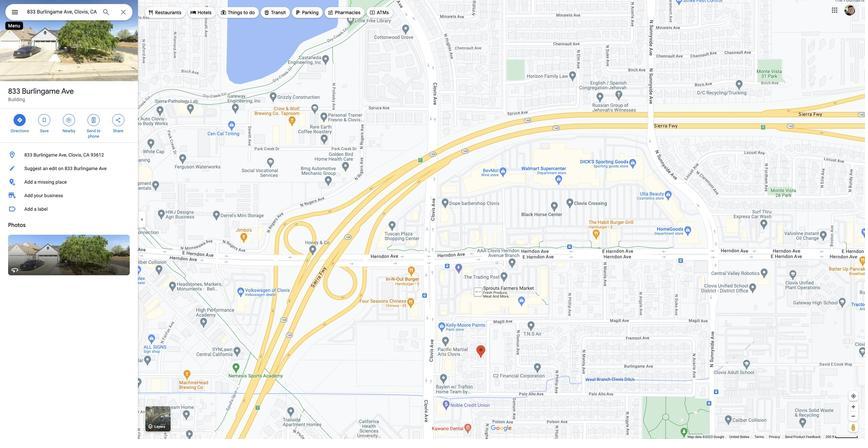Task type: describe. For each thing, give the bounding box(es) containing it.
united states
[[730, 435, 750, 439]]


[[264, 9, 270, 16]]

pharmacies
[[335, 9, 361, 16]]

states
[[741, 435, 750, 439]]

clovis,
[[68, 152, 82, 158]]

label
[[38, 206, 48, 212]]

business
[[44, 193, 63, 198]]

833 burlingame ave main content
[[0, 0, 138, 439]]

send for send to phone
[[87, 129, 96, 133]]


[[328, 9, 334, 16]]

show your location image
[[851, 393, 857, 399]]

parking
[[302, 9, 319, 16]]

your
[[34, 193, 43, 198]]

ave,
[[59, 152, 67, 158]]

 parking
[[295, 9, 319, 16]]

send to phone
[[87, 129, 100, 139]]

200 ft
[[826, 435, 835, 439]]

photos
[[8, 222, 26, 229]]

a for missing
[[34, 179, 37, 185]]

833 burlingame ave, clovis, ca 93612 button
[[0, 148, 138, 162]]

hotels
[[198, 9, 212, 16]]


[[148, 9, 154, 16]]

zoom in image
[[852, 404, 857, 409]]

edit
[[49, 166, 57, 171]]

833 for ave
[[8, 87, 20, 96]]

building
[[8, 97, 25, 102]]

 hotels
[[190, 9, 212, 16]]

privacy
[[770, 435, 781, 439]]


[[370, 9, 376, 16]]


[[91, 116, 97, 124]]

833 inside button
[[65, 166, 73, 171]]

send for send product feedback
[[786, 435, 793, 439]]

burlingame for ave
[[22, 87, 60, 96]]

data
[[696, 435, 702, 439]]

 things to do
[[221, 9, 255, 16]]

layers
[[154, 425, 165, 429]]

atms
[[377, 9, 389, 16]]

place
[[55, 179, 67, 185]]

 search field
[[5, 4, 133, 22]]

terms button
[[755, 435, 765, 439]]

save
[[40, 129, 49, 133]]

none field inside 833 burlingame ave, clovis, ca 93612 field
[[27, 8, 97, 16]]


[[190, 9, 196, 16]]


[[11, 7, 19, 17]]

 restaurants
[[148, 9, 182, 16]]

transit
[[271, 9, 286, 16]]

©2023
[[703, 435, 713, 439]]

833 burlingame ave, clovis, ca 93612
[[24, 152, 104, 158]]


[[115, 116, 121, 124]]

do
[[249, 9, 255, 16]]

add a label button
[[0, 202, 138, 216]]

a for label
[[34, 206, 37, 212]]

burlingame for ave,
[[34, 152, 57, 158]]

restaurants
[[155, 9, 182, 16]]

to inside  things to do
[[244, 9, 248, 16]]

 transit
[[264, 9, 286, 16]]

to inside send to phone
[[97, 129, 100, 133]]



Task type: vqa. For each thing, say whether or not it's contained in the screenshot.
""
yes



Task type: locate. For each thing, give the bounding box(es) containing it.
1 horizontal spatial ave
[[99, 166, 107, 171]]

to up phone
[[97, 129, 100, 133]]

0 horizontal spatial ave
[[61, 87, 74, 96]]

ave
[[61, 87, 74, 96], [99, 166, 107, 171]]

1 horizontal spatial to
[[244, 9, 248, 16]]

burlingame up "an" at the top left
[[34, 152, 57, 158]]

2 vertical spatial add
[[24, 206, 33, 212]]

suggest
[[24, 166, 42, 171]]

0 vertical spatial ave
[[61, 87, 74, 96]]

2 horizontal spatial 833
[[65, 166, 73, 171]]

footer inside google maps element
[[688, 435, 826, 439]]

phone
[[88, 134, 99, 139]]

map data ©2023 google
[[688, 435, 725, 439]]

directions
[[11, 129, 29, 133]]

0 vertical spatial add
[[24, 179, 33, 185]]

1 horizontal spatial send
[[786, 435, 793, 439]]

0 vertical spatial burlingame
[[22, 87, 60, 96]]


[[17, 116, 23, 124]]


[[221, 9, 227, 16]]

add your business link
[[0, 189, 138, 202]]

1 vertical spatial 833
[[24, 152, 32, 158]]

a inside 'button'
[[34, 179, 37, 185]]

1 vertical spatial add
[[24, 193, 33, 198]]

2 a from the top
[[34, 206, 37, 212]]

google account: ben chafik  
(ben.chafik@adept.ai) image
[[845, 5, 856, 15]]

privacy button
[[770, 435, 781, 439]]

missing
[[38, 179, 54, 185]]

burlingame inside button
[[34, 152, 57, 158]]

product
[[794, 435, 806, 439]]

to left do
[[244, 9, 248, 16]]

to
[[244, 9, 248, 16], [97, 129, 100, 133]]

show street view coverage image
[[849, 422, 859, 432]]

1 a from the top
[[34, 179, 37, 185]]

send product feedback button
[[786, 435, 821, 439]]

833 Burlingame Ave, Clovis, CA 93612 field
[[5, 4, 133, 20]]

send inside button
[[786, 435, 793, 439]]

ave inside button
[[99, 166, 107, 171]]

united states button
[[730, 435, 750, 439]]

 button
[[5, 4, 24, 22]]

add down the suggest
[[24, 179, 33, 185]]

send up phone
[[87, 129, 96, 133]]

 pharmacies
[[328, 9, 361, 16]]

a left missing
[[34, 179, 37, 185]]

add for add a label
[[24, 206, 33, 212]]

0 horizontal spatial to
[[97, 129, 100, 133]]

2 add from the top
[[24, 193, 33, 198]]

1 horizontal spatial 833
[[24, 152, 32, 158]]

200 ft button
[[826, 435, 859, 439]]

burlingame down ca
[[74, 166, 98, 171]]

833 inside 833 burlingame ave building
[[8, 87, 20, 96]]

833
[[8, 87, 20, 96], [24, 152, 32, 158], [65, 166, 73, 171]]

footer containing map data ©2023 google
[[688, 435, 826, 439]]

833 up building
[[8, 87, 20, 96]]

0 vertical spatial 833
[[8, 87, 20, 96]]

share
[[113, 129, 123, 133]]

ave inside 833 burlingame ave building
[[61, 87, 74, 96]]

add inside 'button'
[[24, 179, 33, 185]]


[[41, 116, 47, 124]]

send
[[87, 129, 96, 133], [786, 435, 793, 439]]

3 add from the top
[[24, 206, 33, 212]]

on
[[58, 166, 63, 171]]

a
[[34, 179, 37, 185], [34, 206, 37, 212]]

1 vertical spatial burlingame
[[34, 152, 57, 158]]


[[295, 9, 301, 16]]

things
[[228, 9, 243, 16]]

burlingame inside button
[[74, 166, 98, 171]]

0 vertical spatial a
[[34, 179, 37, 185]]

0 vertical spatial to
[[244, 9, 248, 16]]

200
[[826, 435, 832, 439]]

1 vertical spatial send
[[786, 435, 793, 439]]

833 right on
[[65, 166, 73, 171]]

google maps element
[[0, 0, 866, 439]]

ft
[[833, 435, 835, 439]]

send left product
[[786, 435, 793, 439]]

burlingame inside 833 burlingame ave building
[[22, 87, 60, 96]]

add left your on the top left of page
[[24, 193, 33, 198]]

suggest an edit on 833 burlingame ave
[[24, 166, 107, 171]]

google
[[714, 435, 725, 439]]

add for add a missing place
[[24, 179, 33, 185]]

1 add from the top
[[24, 179, 33, 185]]

terms
[[755, 435, 765, 439]]

833 up the suggest
[[24, 152, 32, 158]]

send product feedback
[[786, 435, 821, 439]]

add a missing place button
[[0, 175, 138, 189]]

burlingame
[[22, 87, 60, 96], [34, 152, 57, 158], [74, 166, 98, 171]]

1 vertical spatial a
[[34, 206, 37, 212]]

ave down '93612'
[[99, 166, 107, 171]]

0 horizontal spatial 833
[[8, 87, 20, 96]]

add a missing place
[[24, 179, 67, 185]]

suggest an edit on 833 burlingame ave button
[[0, 162, 138, 175]]

add a label
[[24, 206, 48, 212]]

united
[[730, 435, 740, 439]]

map
[[688, 435, 695, 439]]


[[66, 116, 72, 124]]

1 vertical spatial ave
[[99, 166, 107, 171]]

add your business
[[24, 193, 63, 198]]

 atms
[[370, 9, 389, 16]]

0 vertical spatial send
[[87, 129, 96, 133]]

833 for ave,
[[24, 152, 32, 158]]

actions for 833 burlingame ave region
[[0, 109, 138, 142]]

2 vertical spatial 833
[[65, 166, 73, 171]]

an
[[43, 166, 48, 171]]

833 inside button
[[24, 152, 32, 158]]

feedback
[[807, 435, 821, 439]]

collapse side panel image
[[138, 216, 146, 223]]

833 burlingame ave building
[[8, 87, 74, 102]]

a left the label
[[34, 206, 37, 212]]

add left the label
[[24, 206, 33, 212]]

a inside button
[[34, 206, 37, 212]]

ave up '' on the left top of page
[[61, 87, 74, 96]]

burlingame up building
[[22, 87, 60, 96]]

send inside send to phone
[[87, 129, 96, 133]]

2 vertical spatial burlingame
[[74, 166, 98, 171]]

zoom out image
[[852, 414, 857, 419]]

0 horizontal spatial send
[[87, 129, 96, 133]]

93612
[[91, 152, 104, 158]]

None field
[[27, 8, 97, 16]]

footer
[[688, 435, 826, 439]]

ca
[[83, 152, 90, 158]]

add for add your business
[[24, 193, 33, 198]]

nearby
[[63, 129, 75, 133]]

1 vertical spatial to
[[97, 129, 100, 133]]

add inside button
[[24, 206, 33, 212]]

add
[[24, 179, 33, 185], [24, 193, 33, 198], [24, 206, 33, 212]]



